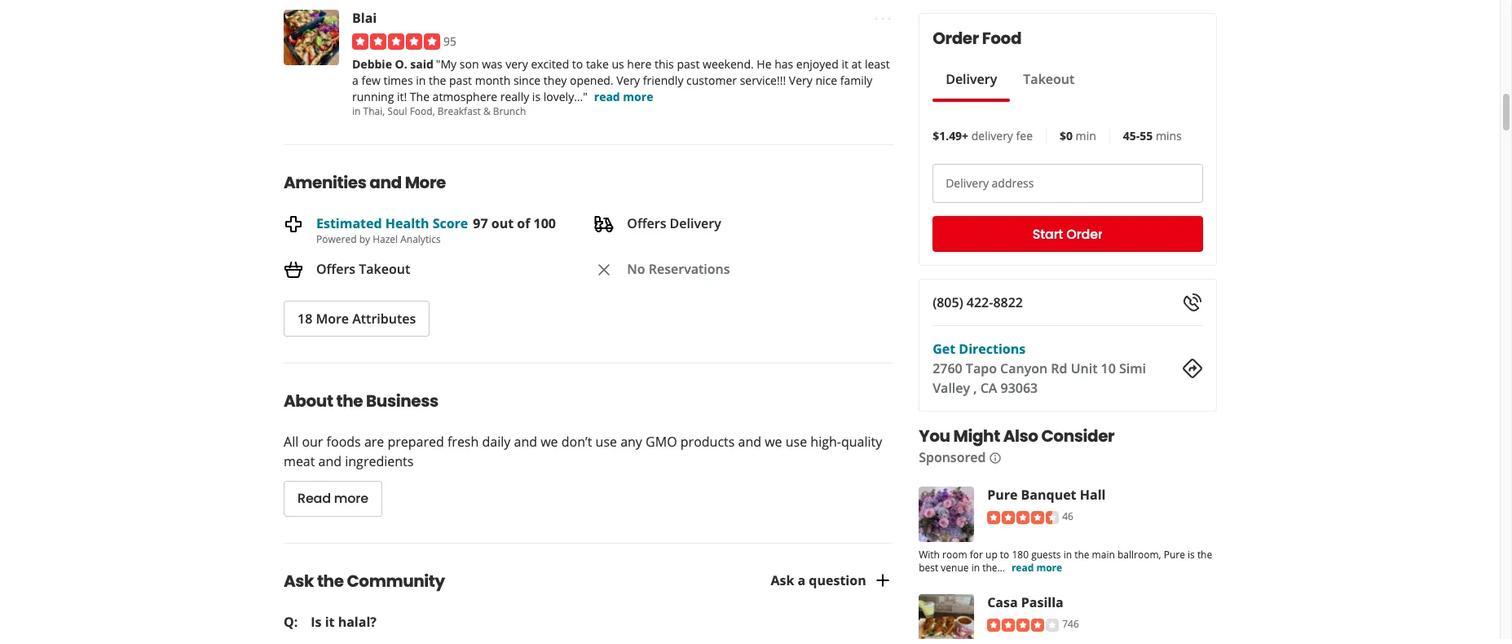 Task type: locate. For each thing, give the bounding box(es) containing it.
excited
[[531, 56, 569, 72]]

1 vertical spatial read more link
[[1011, 561, 1062, 575]]

$0
[[1059, 128, 1072, 143]]

and right daily
[[514, 433, 537, 450]]

0 horizontal spatial read more
[[594, 89, 653, 104]]

month
[[475, 72, 510, 88]]

to right up
[[1000, 548, 1009, 562]]

in down "said"
[[416, 72, 426, 88]]

more
[[623, 89, 653, 104], [334, 489, 368, 508], [1036, 561, 1062, 575]]

order food
[[932, 27, 1021, 50]]

1 horizontal spatial it
[[842, 56, 848, 72]]

in thai, soul food, breakfast & brunch
[[352, 104, 526, 118]]

0 horizontal spatial we
[[541, 433, 558, 450]]

was
[[482, 56, 503, 72]]

delivery inside tab list
[[945, 70, 997, 88]]

about
[[284, 389, 333, 412]]

times
[[384, 72, 413, 88]]

past right this on the left of page
[[677, 56, 700, 72]]

4 star rating image
[[987, 619, 1059, 632]]

very down enjoyed
[[789, 72, 812, 88]]

they
[[544, 72, 567, 88]]

93063
[[1000, 379, 1037, 397]]

read for the bottommost the read more link
[[1011, 561, 1033, 575]]

more up health
[[405, 171, 446, 194]]

to left take
[[572, 56, 583, 72]]

said
[[410, 56, 434, 72]]

1 horizontal spatial a
[[798, 571, 806, 589]]

pure banquet hall image
[[918, 487, 974, 542]]

and down foods on the left bottom of page
[[318, 452, 342, 470]]

the left main
[[1074, 548, 1089, 562]]

in inside '"my son was very excited to take us here this past weekend. he has enjoyed it at least a few times in the past month since they opened. very friendly customer service!!! very nice family running it! the atmosphere really is lovely…"'
[[416, 72, 426, 88]]

read right the…
[[1011, 561, 1033, 575]]

the right 'ballroom,'
[[1197, 548, 1212, 562]]

1 vertical spatial offers
[[316, 260, 355, 278]]

1 horizontal spatial read more
[[1011, 561, 1062, 575]]

and
[[370, 171, 402, 194], [514, 433, 537, 450], [738, 433, 761, 450], [318, 452, 342, 470]]

0 horizontal spatial read
[[594, 89, 620, 104]]

1 vertical spatial delivery
[[945, 175, 988, 191]]

1 horizontal spatial takeout
[[1023, 70, 1074, 88]]

the down "my
[[429, 72, 446, 88]]

offers
[[627, 214, 666, 232], [316, 260, 355, 278]]

read down opened. at the left
[[594, 89, 620, 104]]

mins
[[1155, 128, 1181, 143]]

1 vertical spatial pure
[[1163, 548, 1185, 562]]

in left thai,
[[352, 104, 361, 118]]

and right products
[[738, 433, 761, 450]]

we left don't
[[541, 433, 558, 450]]

read more link down us
[[594, 89, 653, 104]]

estimated health score 97 out of 100 powered by hazel analytics
[[316, 214, 556, 246]]

start
[[1032, 225, 1063, 243]]

the
[[429, 72, 446, 88], [336, 389, 363, 412], [1074, 548, 1089, 562], [1197, 548, 1212, 562], [317, 570, 344, 592]]

422-
[[966, 293, 993, 311]]

amenities and more
[[284, 171, 446, 194]]

lovely…"
[[543, 89, 588, 104]]

pure right 'ballroom,'
[[1163, 548, 1185, 562]]

all
[[284, 433, 299, 450]]

1 horizontal spatial order
[[1066, 225, 1102, 243]]

1 horizontal spatial to
[[1000, 548, 1009, 562]]

business
[[366, 389, 438, 412]]

valley
[[932, 379, 970, 397]]

delivery down order food
[[945, 70, 997, 88]]

blai image
[[284, 10, 339, 66]]

community
[[347, 570, 445, 592]]

past
[[677, 56, 700, 72], [449, 72, 472, 88]]

since
[[513, 72, 541, 88]]

0 vertical spatial it
[[842, 56, 848, 72]]

family
[[840, 72, 873, 88]]

delivery up reservations
[[670, 214, 721, 232]]

0 vertical spatial past
[[677, 56, 700, 72]]

tab list containing delivery
[[932, 69, 1087, 102]]

1 vertical spatial is
[[1187, 548, 1194, 562]]

$1.49+ delivery fee
[[932, 128, 1032, 143]]

more right read
[[334, 489, 368, 508]]

0 vertical spatial read more link
[[594, 89, 653, 104]]

score
[[433, 214, 468, 232]]

offers right 24 order v2 icon
[[627, 214, 666, 232]]

room
[[942, 548, 967, 562]]

delivery inside amenities and more element
[[670, 214, 721, 232]]

97
[[473, 214, 488, 232]]

0 horizontal spatial more
[[316, 310, 349, 328]]

more down friendly
[[623, 89, 653, 104]]

pure banquet hall
[[987, 486, 1105, 504]]

about the business element
[[258, 362, 892, 517]]

ask up q:
[[284, 570, 314, 592]]

start order button
[[932, 216, 1202, 252]]

1 vertical spatial order
[[1066, 225, 1102, 243]]

pure inside with room for up to 180 guests in the main ballroom, pure is the best venue in the…
[[1163, 548, 1185, 562]]

0 horizontal spatial a
[[352, 72, 358, 88]]

it left at
[[842, 56, 848, 72]]

use left high-
[[786, 433, 807, 450]]

more inside button
[[334, 489, 368, 508]]

food,
[[410, 104, 435, 118]]

read more down us
[[594, 89, 653, 104]]

venue
[[941, 561, 968, 575]]

offers for offers delivery
[[627, 214, 666, 232]]

also
[[1003, 425, 1038, 448]]

0 horizontal spatial takeout
[[359, 260, 410, 278]]

to
[[572, 56, 583, 72], [1000, 548, 1009, 562]]

0 horizontal spatial pure
[[987, 486, 1017, 504]]

ask the community element
[[258, 543, 918, 639]]

2 vertical spatial delivery
[[670, 214, 721, 232]]

1 horizontal spatial offers
[[627, 214, 666, 232]]

0 horizontal spatial ask
[[284, 570, 314, 592]]

don't
[[561, 433, 592, 450]]

(805) 422-8822
[[932, 293, 1023, 311]]

is
[[311, 613, 322, 631]]

0 horizontal spatial offers
[[316, 260, 355, 278]]

0 horizontal spatial very
[[616, 72, 640, 88]]

more right 18
[[316, 310, 349, 328]]

tapo
[[965, 359, 996, 377]]

0 vertical spatial order
[[932, 27, 978, 50]]

very
[[616, 72, 640, 88], [789, 72, 812, 88]]

1 vertical spatial more
[[316, 310, 349, 328]]

with
[[918, 548, 939, 562]]

0 vertical spatial read more
[[594, 89, 653, 104]]

delivery for delivery
[[945, 70, 997, 88]]

takeout up delivery tab panel
[[1023, 70, 1074, 88]]

to inside '"my son was very excited to take us here this past weekend. he has enjoyed it at least a few times in the past month since they opened. very friendly customer service!!! very nice family running it! the atmosphere really is lovely…"'
[[572, 56, 583, 72]]

0 vertical spatial offers
[[627, 214, 666, 232]]

1 vertical spatial read
[[1011, 561, 1033, 575]]

"my son was very excited to take us here this past weekend. he has enjoyed it at least a few times in the past month since they opened. very friendly customer service!!! very nice family running it! the atmosphere really is lovely…"
[[352, 56, 890, 104]]

0 vertical spatial delivery
[[945, 70, 997, 88]]

ask
[[284, 570, 314, 592], [771, 571, 794, 589]]

0 vertical spatial a
[[352, 72, 358, 88]]

delivery tab panel
[[932, 102, 1087, 108]]

more for left the read more link
[[623, 89, 653, 104]]

in right guests
[[1063, 548, 1072, 562]]

few
[[361, 72, 381, 88]]

0 vertical spatial is
[[532, 89, 541, 104]]

1 vertical spatial takeout
[[359, 260, 410, 278]]

reservations
[[649, 260, 730, 278]]

very down us
[[616, 72, 640, 88]]

0 horizontal spatial more
[[334, 489, 368, 508]]

more right 180
[[1036, 561, 1062, 575]]

a left question
[[798, 571, 806, 589]]

thai,
[[363, 104, 385, 118]]

1 horizontal spatial very
[[789, 72, 812, 88]]

is it halal?
[[311, 613, 377, 631]]

the
[[410, 89, 430, 104]]

45-55 mins
[[1123, 128, 1181, 143]]

1 horizontal spatial read
[[1011, 561, 1033, 575]]

a left few
[[352, 72, 358, 88]]

it
[[842, 56, 848, 72], [325, 613, 335, 631]]

ask for ask the community
[[284, 570, 314, 592]]

use left any
[[595, 433, 617, 450]]

1 horizontal spatial is
[[1187, 548, 1194, 562]]

1 horizontal spatial we
[[765, 433, 782, 450]]

read more up pasilla
[[1011, 561, 1062, 575]]

ask left question
[[771, 571, 794, 589]]

blai
[[352, 9, 377, 27]]

takeout down hazel
[[359, 260, 410, 278]]

read more link up pasilla
[[1011, 561, 1062, 575]]

1 horizontal spatial read more link
[[1011, 561, 1062, 575]]

the up the is it halal?
[[317, 570, 344, 592]]

service!!!
[[740, 72, 786, 88]]

0 vertical spatial read
[[594, 89, 620, 104]]

1 we from the left
[[541, 433, 558, 450]]

best
[[918, 561, 938, 575]]

5 star rating image
[[352, 33, 440, 50]]

read
[[298, 489, 331, 508]]

is right 'ballroom,'
[[1187, 548, 1194, 562]]

a inside '"my son was very excited to take us here this past weekend. he has enjoyed it at least a few times in the past month since they opened. very friendly customer service!!! very nice family running it! the atmosphere really is lovely…"'
[[352, 72, 358, 88]]

order left the food in the right top of the page
[[932, 27, 978, 50]]

1 vertical spatial more
[[334, 489, 368, 508]]

1 vertical spatial read more
[[1011, 561, 1062, 575]]

1 horizontal spatial more
[[623, 89, 653, 104]]

it right is
[[325, 613, 335, 631]]

0 horizontal spatial past
[[449, 72, 472, 88]]

24 more v2 image
[[873, 9, 892, 28]]

is inside with room for up to 180 guests in the main ballroom, pure is the best venue in the…
[[1187, 548, 1194, 562]]

0 horizontal spatial read more link
[[594, 89, 653, 104]]

we
[[541, 433, 558, 450], [765, 433, 782, 450]]

pure up 4.5 star rating image
[[987, 486, 1017, 504]]

1 vertical spatial a
[[798, 571, 806, 589]]

0 horizontal spatial use
[[595, 433, 617, 450]]

order
[[932, 27, 978, 50], [1066, 225, 1102, 243]]

delivery left address
[[945, 175, 988, 191]]

offers down powered
[[316, 260, 355, 278]]

weekend.
[[703, 56, 754, 72]]

o.
[[395, 56, 407, 72]]

2 vertical spatial more
[[1036, 561, 1062, 575]]

0 vertical spatial takeout
[[1023, 70, 1074, 88]]

0 vertical spatial more
[[405, 171, 446, 194]]

order right 'start'
[[1066, 225, 1102, 243]]

0 vertical spatial to
[[572, 56, 583, 72]]

1 horizontal spatial use
[[786, 433, 807, 450]]

are
[[364, 433, 384, 450]]

2 horizontal spatial more
[[1036, 561, 1062, 575]]

more for the bottommost the read more link
[[1036, 561, 1062, 575]]

tab list
[[932, 69, 1087, 102]]

read more link
[[594, 89, 653, 104], [1011, 561, 1062, 575]]

estimated health score link
[[316, 214, 468, 232]]

0 horizontal spatial to
[[572, 56, 583, 72]]

100
[[534, 214, 556, 232]]

1 vertical spatial it
[[325, 613, 335, 631]]

1 horizontal spatial pure
[[1163, 548, 1185, 562]]

0 horizontal spatial is
[[532, 89, 541, 104]]

use
[[595, 433, 617, 450], [786, 433, 807, 450]]

4.5 star rating image
[[987, 511, 1059, 524]]

1 vertical spatial to
[[1000, 548, 1009, 562]]

delivery inside delivery address start order
[[945, 175, 988, 191]]

read for left the read more link
[[594, 89, 620, 104]]

we left high-
[[765, 433, 782, 450]]

is down since
[[532, 89, 541, 104]]

1 horizontal spatial ask
[[771, 571, 794, 589]]

address
[[991, 175, 1034, 191]]

0 vertical spatial pure
[[987, 486, 1017, 504]]

past up atmosphere
[[449, 72, 472, 88]]

takeout
[[1023, 70, 1074, 88], [359, 260, 410, 278]]

0 vertical spatial more
[[623, 89, 653, 104]]



Task type: vqa. For each thing, say whether or not it's contained in the screenshot.
24 chevron down v2 image in the top of the page
no



Task type: describe. For each thing, give the bounding box(es) containing it.
1 very from the left
[[616, 72, 640, 88]]

24 close v2 image
[[594, 260, 614, 280]]

24 add v2 image
[[873, 570, 892, 590]]

24 phone v2 image
[[1183, 293, 1202, 312]]

amenities and more element
[[258, 144, 905, 336]]

55
[[1139, 128, 1152, 143]]

all our foods are prepared fresh daily and we don't use any gmo products and we use high-quality meat and ingredients
[[284, 433, 882, 470]]

0 horizontal spatial it
[[325, 613, 335, 631]]

delivery for delivery address start order
[[945, 175, 988, 191]]

this
[[655, 56, 674, 72]]

up
[[985, 548, 997, 562]]

read more for left the read more link
[[594, 89, 653, 104]]

2 we from the left
[[765, 433, 782, 450]]

prepared
[[388, 433, 444, 450]]

brunch
[[493, 104, 526, 118]]

quality
[[841, 433, 882, 450]]

the inside '"my son was very excited to take us here this past weekend. he has enjoyed it at least a few times in the past month since they opened. very friendly customer service!!! very nice family running it! the atmosphere really is lovely…"'
[[429, 72, 446, 88]]

opened.
[[570, 72, 613, 88]]

46
[[1062, 509, 1073, 523]]

you
[[918, 425, 950, 448]]

fresh
[[447, 433, 479, 450]]

unit
[[1070, 359, 1097, 377]]

breakfast
[[438, 104, 481, 118]]

the…
[[982, 561, 1005, 575]]

us
[[612, 56, 624, 72]]

daily
[[482, 433, 511, 450]]

ask a question
[[771, 571, 866, 589]]

ballroom,
[[1117, 548, 1161, 562]]

analytics
[[400, 232, 441, 246]]

of
[[517, 214, 530, 232]]

delivery address start order
[[945, 175, 1102, 243]]

no
[[627, 260, 645, 278]]

very
[[506, 56, 528, 72]]

24 medical v2 image
[[284, 215, 303, 234]]

1 use from the left
[[595, 433, 617, 450]]

read more
[[298, 489, 368, 508]]

2760
[[932, 359, 962, 377]]

guests
[[1031, 548, 1061, 562]]

0 horizontal spatial order
[[932, 27, 978, 50]]

24 directions v2 image
[[1183, 359, 1202, 378]]

24 order v2 image
[[594, 215, 614, 234]]

casa
[[987, 593, 1017, 611]]

ingredients
[[345, 452, 414, 470]]

question
[[809, 571, 866, 589]]

1 horizontal spatial more
[[405, 171, 446, 194]]

takeout inside amenities and more element
[[359, 260, 410, 278]]

1 horizontal spatial past
[[677, 56, 700, 72]]

might
[[953, 425, 1000, 448]]

95
[[443, 33, 456, 49]]

canyon
[[1000, 359, 1047, 377]]

banquet
[[1021, 486, 1076, 504]]

products
[[680, 433, 735, 450]]

fee
[[1016, 128, 1032, 143]]

soul
[[387, 104, 407, 118]]

1 vertical spatial past
[[449, 72, 472, 88]]

the up foods on the left bottom of page
[[336, 389, 363, 412]]

order inside delivery address start order
[[1066, 225, 1102, 243]]

18 more attributes
[[298, 310, 416, 328]]

read more for the bottommost the read more link
[[1011, 561, 1062, 575]]

at
[[851, 56, 862, 72]]

debbie o. said
[[352, 56, 434, 72]]

ask for ask a question
[[771, 571, 794, 589]]

ask a question link
[[771, 570, 892, 590]]

customer
[[686, 72, 737, 88]]

least
[[865, 56, 890, 72]]

casa pasilla image
[[918, 594, 974, 639]]

24 shopping v2 image
[[284, 260, 303, 280]]

18 more attributes button
[[284, 301, 430, 336]]

746
[[1062, 617, 1079, 631]]

son
[[460, 56, 479, 72]]

it inside '"my son was very excited to take us here this past weekend. he has enjoyed it at least a few times in the past month since they opened. very friendly customer service!!! very nice family running it! the atmosphere really is lovely…"'
[[842, 56, 848, 72]]

it!
[[397, 89, 407, 104]]

you might also consider
[[918, 425, 1114, 448]]

&
[[483, 104, 490, 118]]

ca
[[980, 379, 997, 397]]

foods
[[326, 433, 361, 450]]

and up estimated health score link
[[370, 171, 402, 194]]

sponsored
[[918, 448, 985, 466]]

read more button
[[284, 481, 382, 517]]

2 use from the left
[[786, 433, 807, 450]]

main
[[1092, 548, 1115, 562]]

"my
[[436, 56, 457, 72]]

has
[[775, 56, 793, 72]]

in left the…
[[971, 561, 979, 575]]

atmosphere
[[433, 89, 497, 104]]

friendly
[[643, 72, 683, 88]]

offers takeout
[[316, 260, 410, 278]]

16 info v2 image
[[989, 451, 1002, 464]]

2 very from the left
[[789, 72, 812, 88]]

takeout inside tab list
[[1023, 70, 1074, 88]]

$0 min
[[1059, 128, 1096, 143]]

pure banquet hall link
[[987, 486, 1105, 504]]

about the business
[[284, 389, 438, 412]]

offers for offers takeout
[[316, 260, 355, 278]]

gmo
[[646, 433, 677, 450]]

here
[[627, 56, 652, 72]]

by
[[359, 232, 370, 246]]

food
[[982, 27, 1021, 50]]

meat
[[284, 452, 315, 470]]

8822
[[993, 293, 1023, 311]]

delivery
[[971, 128, 1013, 143]]

180
[[1012, 548, 1028, 562]]

casa pasilla
[[987, 593, 1063, 611]]

directions
[[958, 340, 1025, 358]]

more inside dropdown button
[[316, 310, 349, 328]]

take
[[586, 56, 609, 72]]

estimated
[[316, 214, 382, 232]]

out
[[491, 214, 514, 232]]

attributes
[[352, 310, 416, 328]]

high-
[[810, 433, 841, 450]]

to inside with room for up to 180 guests in the main ballroom, pure is the best venue in the…
[[1000, 548, 1009, 562]]

running
[[352, 89, 394, 104]]

our
[[302, 433, 323, 450]]

health
[[385, 214, 429, 232]]

is inside '"my son was very excited to take us here this past weekend. he has enjoyed it at least a few times in the past month since they opened. very friendly customer service!!! very nice family running it! the atmosphere really is lovely…"'
[[532, 89, 541, 104]]

nice
[[815, 72, 837, 88]]



